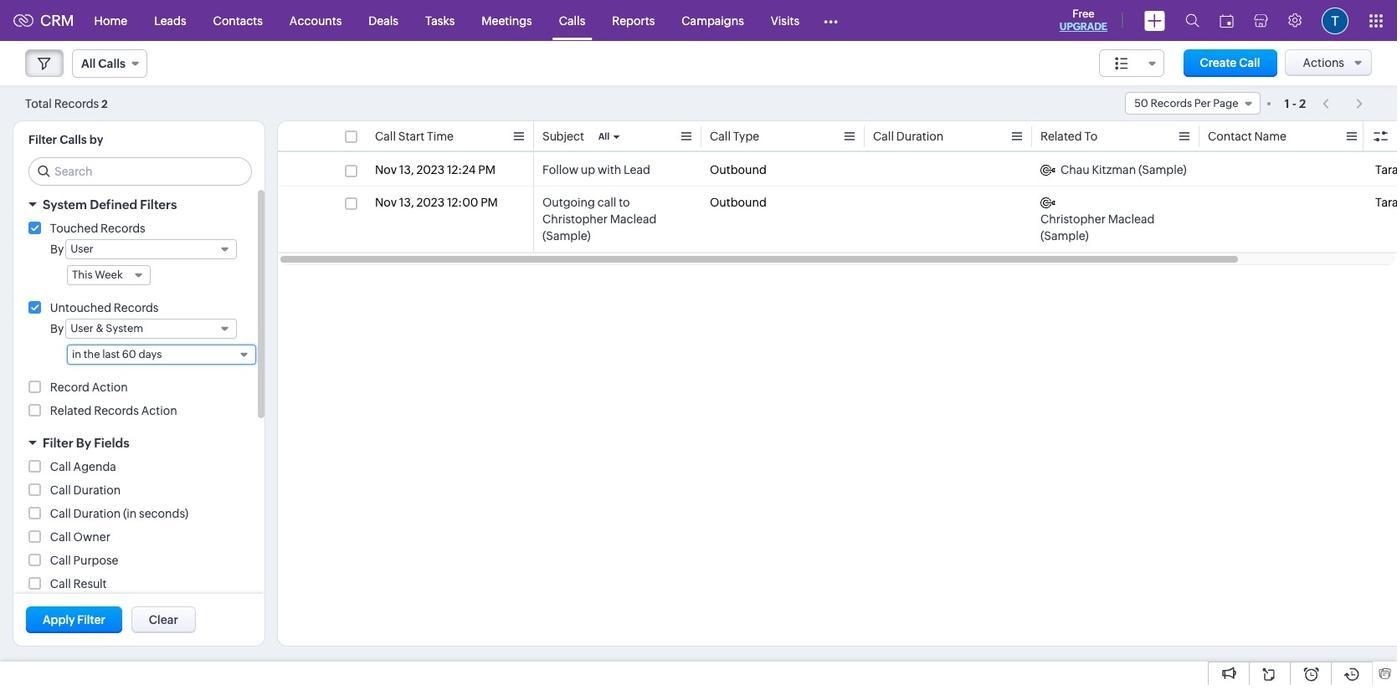 Task type: locate. For each thing, give the bounding box(es) containing it.
0 vertical spatial 13,
[[399, 163, 414, 177]]

week
[[95, 269, 123, 281]]

tara
[[1376, 163, 1398, 177], [1376, 196, 1398, 209]]

0 vertical spatial outbound
[[710, 163, 767, 177]]

2
[[1300, 97, 1307, 110], [101, 98, 108, 110]]

this
[[72, 269, 93, 281]]

filter calls by
[[28, 133, 103, 147]]

1 nov from the top
[[375, 163, 397, 177]]

nov
[[375, 163, 397, 177], [375, 196, 397, 209]]

christopher
[[543, 213, 608, 226], [1041, 213, 1106, 226]]

1 christopher from the left
[[543, 213, 608, 226]]

tasks
[[425, 14, 455, 27]]

pm
[[478, 163, 496, 177], [481, 196, 498, 209]]

1 vertical spatial calls
[[98, 57, 125, 70]]

1 vertical spatial call duration
[[50, 484, 121, 497]]

1 horizontal spatial 2
[[1300, 97, 1307, 110]]

action
[[92, 381, 128, 394], [141, 404, 177, 418]]

2023 for 12:24
[[417, 163, 445, 177]]

records up filter calls by
[[54, 97, 99, 110]]

1 vertical spatial pm
[[481, 196, 498, 209]]

Search text field
[[29, 158, 251, 185]]

maclead inside outgoing call to christopher maclead (sample)
[[610, 213, 657, 226]]

1
[[1285, 97, 1290, 110]]

0 horizontal spatial action
[[92, 381, 128, 394]]

0 vertical spatial related
[[1041, 130, 1082, 143]]

system right &
[[106, 322, 143, 335]]

2023 left 12:24
[[417, 163, 445, 177]]

follow
[[543, 163, 579, 177]]

by up "call agenda"
[[76, 436, 91, 451]]

filter down total
[[28, 133, 57, 147]]

calls for all calls
[[98, 57, 125, 70]]

2023 left 12:00
[[417, 196, 445, 209]]

13,
[[399, 163, 414, 177], [399, 196, 414, 209]]

related to
[[1041, 130, 1098, 143]]

nov for nov 13, 2023 12:00 pm
[[375, 196, 397, 209]]

&
[[96, 322, 104, 335]]

action up related records action
[[92, 381, 128, 394]]

2 up by
[[101, 98, 108, 110]]

13, for nov 13, 2023 12:24 pm
[[399, 163, 414, 177]]

1 vertical spatial action
[[141, 404, 177, 418]]

1 user from the top
[[71, 243, 93, 255]]

system defined filters
[[43, 198, 177, 212]]

2023
[[417, 163, 445, 177], [417, 196, 445, 209]]

create
[[1201, 56, 1237, 70]]

1 vertical spatial related
[[50, 404, 92, 418]]

nov down call start time
[[375, 163, 397, 177]]

1 horizontal spatial calls
[[98, 57, 125, 70]]

1 horizontal spatial (sample)
[[1041, 229, 1089, 243]]

seconds)
[[139, 507, 189, 521]]

0 horizontal spatial related
[[50, 404, 92, 418]]

create menu image
[[1145, 10, 1166, 31]]

0 vertical spatial 2023
[[417, 163, 445, 177]]

christopher inside christopher maclead (sample)
[[1041, 213, 1106, 226]]

pm right 12:24
[[478, 163, 496, 177]]

2 outbound from the top
[[710, 196, 767, 209]]

owner
[[73, 531, 110, 544]]

by down the untouched
[[50, 322, 64, 336]]

touched records
[[50, 222, 145, 235]]

1 horizontal spatial action
[[141, 404, 177, 418]]

1 vertical spatial all
[[598, 131, 610, 142]]

profile image
[[1322, 7, 1349, 34]]

pm right 12:00
[[481, 196, 498, 209]]

all up total records 2
[[81, 57, 96, 70]]

(sample) down outgoing
[[543, 229, 591, 243]]

calls left by
[[60, 133, 87, 147]]

0 horizontal spatial system
[[43, 198, 87, 212]]

records
[[54, 97, 99, 110], [1151, 97, 1193, 110], [101, 222, 145, 235], [114, 301, 159, 315], [94, 404, 139, 418]]

(sample) down chau
[[1041, 229, 1089, 243]]

1 vertical spatial user
[[71, 322, 93, 335]]

records right 50
[[1151, 97, 1193, 110]]

2 user from the top
[[71, 322, 93, 335]]

contact
[[1208, 130, 1252, 143]]

Other Modules field
[[813, 7, 849, 34]]

follow up with lead link
[[543, 162, 651, 178]]

by inside dropdown button
[[76, 436, 91, 451]]

nov for nov 13, 2023 12:24 pm
[[375, 163, 397, 177]]

13, down nov 13, 2023 12:24 pm
[[399, 196, 414, 209]]

0 vertical spatial tara
[[1376, 163, 1398, 177]]

2 vertical spatial filter
[[77, 614, 105, 627]]

0 vertical spatial system
[[43, 198, 87, 212]]

per
[[1195, 97, 1211, 110]]

navigation
[[1315, 91, 1373, 116]]

0 vertical spatial call duration
[[873, 130, 944, 143]]

free upgrade
[[1060, 8, 1108, 33]]

reports
[[612, 14, 655, 27]]

contacts
[[213, 14, 263, 27]]

with
[[598, 163, 622, 177]]

actions
[[1303, 56, 1345, 70]]

1 horizontal spatial christopher
[[1041, 213, 1106, 226]]

search image
[[1186, 13, 1200, 28]]

all up 'with'
[[598, 131, 610, 142]]

records for 50
[[1151, 97, 1193, 110]]

2 christopher from the left
[[1041, 213, 1106, 226]]

all
[[81, 57, 96, 70], [598, 131, 610, 142]]

0 vertical spatial filter
[[28, 133, 57, 147]]

50
[[1135, 97, 1149, 110]]

1 vertical spatial outbound
[[710, 196, 767, 209]]

0 horizontal spatial (sample)
[[543, 229, 591, 243]]

0 horizontal spatial all
[[81, 57, 96, 70]]

maclead
[[610, 213, 657, 226], [1109, 213, 1155, 226]]

1 horizontal spatial maclead
[[1109, 213, 1155, 226]]

touched
[[50, 222, 98, 235]]

1 - 2
[[1285, 97, 1307, 110]]

user for user & system
[[71, 322, 93, 335]]

lead
[[624, 163, 651, 177]]

pm for nov 13, 2023 12:24 pm
[[478, 163, 496, 177]]

records down defined
[[101, 222, 145, 235]]

1 2023 from the top
[[417, 163, 445, 177]]

2 right -
[[1300, 97, 1307, 110]]

2 horizontal spatial calls
[[559, 14, 586, 27]]

2 tara from the top
[[1376, 196, 1398, 209]]

free
[[1073, 8, 1095, 20]]

outgoing
[[543, 196, 595, 209]]

1 vertical spatial by
[[50, 322, 64, 336]]

in the last 60 days field
[[67, 345, 256, 365]]

None field
[[1099, 49, 1165, 77]]

christopher down chau
[[1041, 213, 1106, 226]]

filters
[[140, 198, 177, 212]]

christopher maclead (sample)
[[1041, 213, 1155, 243]]

1 vertical spatial tara
[[1376, 196, 1398, 209]]

1 horizontal spatial related
[[1041, 130, 1082, 143]]

maclead inside christopher maclead (sample)
[[1109, 213, 1155, 226]]

action up filter by fields dropdown button
[[141, 404, 177, 418]]

related left to
[[1041, 130, 1082, 143]]

nov 13, 2023 12:24 pm
[[375, 163, 496, 177]]

1 outbound from the top
[[710, 163, 767, 177]]

0 horizontal spatial call duration
[[50, 484, 121, 497]]

0 vertical spatial by
[[50, 243, 64, 256]]

call agenda
[[50, 461, 116, 474]]

create call button
[[1184, 49, 1278, 77]]

subject
[[543, 130, 584, 143]]

nov down nov 13, 2023 12:24 pm
[[375, 196, 397, 209]]

system inside dropdown button
[[43, 198, 87, 212]]

1 maclead from the left
[[610, 213, 657, 226]]

2 horizontal spatial (sample)
[[1139, 163, 1187, 177]]

christopher down outgoing
[[543, 213, 608, 226]]

(sample) right kitzman
[[1139, 163, 1187, 177]]

all inside field
[[81, 57, 96, 70]]

call duration
[[873, 130, 944, 143], [50, 484, 121, 497]]

2 vertical spatial calls
[[60, 133, 87, 147]]

records up the user & system 'field'
[[114, 301, 159, 315]]

2 2023 from the top
[[417, 196, 445, 209]]

calls left reports link
[[559, 14, 586, 27]]

0 vertical spatial duration
[[897, 130, 944, 143]]

13, down start
[[399, 163, 414, 177]]

user inside field
[[71, 243, 93, 255]]

50 Records Per Page field
[[1126, 92, 1261, 115]]

(sample) inside christopher maclead (sample)
[[1041, 229, 1089, 243]]

filter right the apply on the left
[[77, 614, 105, 627]]

by down touched
[[50, 243, 64, 256]]

1 vertical spatial filter
[[43, 436, 73, 451]]

clear
[[149, 614, 178, 627]]

call result
[[50, 578, 107, 591]]

2 13, from the top
[[399, 196, 414, 209]]

filter inside dropdown button
[[43, 436, 73, 451]]

row group
[[278, 154, 1398, 253]]

last
[[102, 348, 120, 361]]

related
[[1041, 130, 1082, 143], [50, 404, 92, 418]]

maclead down chau kitzman (sample)
[[1109, 213, 1155, 226]]

chau kitzman (sample)
[[1061, 163, 1187, 177]]

0 horizontal spatial christopher
[[543, 213, 608, 226]]

(sample) for christopher maclead (sample)
[[1041, 229, 1089, 243]]

filter inside button
[[77, 614, 105, 627]]

1 vertical spatial 13,
[[399, 196, 414, 209]]

0 horizontal spatial 2
[[101, 98, 108, 110]]

filter up "call agenda"
[[43, 436, 73, 451]]

0 vertical spatial nov
[[375, 163, 397, 177]]

calls down home "link"
[[98, 57, 125, 70]]

records up fields
[[94, 404, 139, 418]]

2 vertical spatial by
[[76, 436, 91, 451]]

related down record
[[50, 404, 92, 418]]

2 nov from the top
[[375, 196, 397, 209]]

reports link
[[599, 0, 669, 41]]

call
[[1240, 56, 1261, 70], [375, 130, 396, 143], [710, 130, 731, 143], [873, 130, 894, 143], [1376, 130, 1397, 143], [50, 461, 71, 474], [50, 484, 71, 497], [50, 507, 71, 521], [50, 531, 71, 544], [50, 554, 71, 568], [50, 578, 71, 591]]

by for untouched records
[[50, 322, 64, 336]]

1 vertical spatial 2023
[[417, 196, 445, 209]]

filter by fields button
[[13, 429, 265, 458]]

-
[[1293, 97, 1297, 110]]

user
[[71, 243, 93, 255], [71, 322, 93, 335]]

(sample) inside outgoing call to christopher maclead (sample)
[[543, 229, 591, 243]]

records for untouched
[[114, 301, 159, 315]]

2 maclead from the left
[[1109, 213, 1155, 226]]

related for related to
[[1041, 130, 1082, 143]]

user left &
[[71, 322, 93, 335]]

user inside 'field'
[[71, 322, 93, 335]]

1 vertical spatial nov
[[375, 196, 397, 209]]

call purpose
[[50, 554, 118, 568]]

12:00
[[447, 196, 478, 209]]

call inside button
[[1240, 56, 1261, 70]]

1 13, from the top
[[399, 163, 414, 177]]

1 horizontal spatial system
[[106, 322, 143, 335]]

contact name
[[1208, 130, 1287, 143]]

0 vertical spatial action
[[92, 381, 128, 394]]

1 tara from the top
[[1376, 163, 1398, 177]]

1 horizontal spatial all
[[598, 131, 610, 142]]

by
[[50, 243, 64, 256], [50, 322, 64, 336], [76, 436, 91, 451]]

0 vertical spatial calls
[[559, 14, 586, 27]]

filter
[[28, 133, 57, 147], [43, 436, 73, 451], [77, 614, 105, 627]]

days
[[139, 348, 162, 361]]

user down touched
[[71, 243, 93, 255]]

0 horizontal spatial maclead
[[610, 213, 657, 226]]

(sample) for chau kitzman (sample)
[[1139, 163, 1187, 177]]

crm link
[[13, 12, 74, 29]]

outbound
[[710, 163, 767, 177], [710, 196, 767, 209]]

0 vertical spatial user
[[71, 243, 93, 255]]

meetings
[[482, 14, 532, 27]]

calls inside field
[[98, 57, 125, 70]]

home
[[94, 14, 127, 27]]

1 vertical spatial duration
[[73, 484, 121, 497]]

system up touched
[[43, 198, 87, 212]]

2 inside total records 2
[[101, 98, 108, 110]]

0 vertical spatial all
[[81, 57, 96, 70]]

maclead down to
[[610, 213, 657, 226]]

12:24
[[447, 163, 476, 177]]

(sample)
[[1139, 163, 1187, 177], [543, 229, 591, 243], [1041, 229, 1089, 243]]

0 horizontal spatial calls
[[60, 133, 87, 147]]

1 vertical spatial system
[[106, 322, 143, 335]]

0 vertical spatial pm
[[478, 163, 496, 177]]

records inside field
[[1151, 97, 1193, 110]]



Task type: describe. For each thing, give the bounding box(es) containing it.
2 vertical spatial duration
[[73, 507, 121, 521]]

(in
[[123, 507, 137, 521]]

13, for nov 13, 2023 12:00 pm
[[399, 196, 414, 209]]

start
[[398, 130, 425, 143]]

leads link
[[141, 0, 200, 41]]

calendar image
[[1220, 14, 1234, 27]]

size image
[[1115, 56, 1129, 71]]

system defined filters button
[[13, 190, 265, 219]]

filter by fields
[[43, 436, 129, 451]]

User & System field
[[66, 319, 237, 339]]

outbound for outgoing call to christopher maclead (sample)
[[710, 196, 767, 209]]

time
[[427, 130, 454, 143]]

This Week field
[[67, 265, 151, 286]]

contacts link
[[200, 0, 276, 41]]

name
[[1255, 130, 1287, 143]]

outgoing call to christopher maclead (sample) link
[[543, 194, 693, 245]]

untouched
[[50, 301, 111, 315]]

apply
[[43, 614, 75, 627]]

up
[[581, 163, 596, 177]]

records for touched
[[101, 222, 145, 235]]

calls link
[[546, 0, 599, 41]]

User field
[[66, 240, 237, 260]]

nov 13, 2023 12:00 pm
[[375, 196, 498, 209]]

pm for nov 13, 2023 12:00 pm
[[481, 196, 498, 209]]

to
[[1085, 130, 1098, 143]]

fields
[[94, 436, 129, 451]]

record
[[50, 381, 89, 394]]

leads
[[154, 14, 186, 27]]

in the last 60 days
[[72, 348, 162, 361]]

christopher inside outgoing call to christopher maclead (sample)
[[543, 213, 608, 226]]

create menu element
[[1135, 0, 1176, 41]]

user & system
[[71, 322, 143, 335]]

by
[[89, 133, 103, 147]]

related for related records action
[[50, 404, 92, 418]]

by for touched records
[[50, 243, 64, 256]]

2 for total records 2
[[101, 98, 108, 110]]

accounts link
[[276, 0, 355, 41]]

apply filter button
[[26, 607, 122, 634]]

chau kitzman (sample) link
[[1041, 162, 1187, 178]]

call
[[598, 196, 617, 209]]

call type
[[710, 130, 760, 143]]

all calls
[[81, 57, 125, 70]]

records for related
[[94, 404, 139, 418]]

call start time
[[375, 130, 454, 143]]

filter for filter calls by
[[28, 133, 57, 147]]

kitzman
[[1092, 163, 1136, 177]]

upgrade
[[1060, 21, 1108, 33]]

this week
[[72, 269, 123, 281]]

purpose
[[73, 554, 118, 568]]

call 
[[1376, 130, 1398, 143]]

calls for filter calls by
[[60, 133, 87, 147]]

to
[[619, 196, 630, 209]]

total
[[25, 97, 52, 110]]

50 records per page
[[1135, 97, 1239, 110]]

row group containing nov 13, 2023 12:24 pm
[[278, 154, 1398, 253]]

deals
[[369, 14, 399, 27]]

the
[[84, 348, 100, 361]]

create call
[[1201, 56, 1261, 70]]

record action
[[50, 381, 128, 394]]

type
[[733, 130, 760, 143]]

in
[[72, 348, 81, 361]]

outbound for follow up with lead
[[710, 163, 767, 177]]

user for user
[[71, 243, 93, 255]]

call duration (in seconds)
[[50, 507, 189, 521]]

chau
[[1061, 163, 1090, 177]]

home link
[[81, 0, 141, 41]]

accounts
[[290, 14, 342, 27]]

tara for christopher maclead (sample)
[[1376, 196, 1398, 209]]

1 horizontal spatial call duration
[[873, 130, 944, 143]]

records for total
[[54, 97, 99, 110]]

apply filter
[[43, 614, 105, 627]]

defined
[[90, 198, 137, 212]]

agenda
[[73, 461, 116, 474]]

All Calls field
[[72, 49, 147, 78]]

search element
[[1176, 0, 1210, 41]]

2023 for 12:00
[[417, 196, 445, 209]]

page
[[1214, 97, 1239, 110]]

tasks link
[[412, 0, 468, 41]]

christopher maclead (sample) link
[[1041, 194, 1192, 245]]

campaigns link
[[669, 0, 758, 41]]

outgoing call to christopher maclead (sample)
[[543, 196, 657, 243]]

follow up with lead
[[543, 163, 651, 177]]

meetings link
[[468, 0, 546, 41]]

60
[[122, 348, 136, 361]]

result
[[73, 578, 107, 591]]

total records 2
[[25, 97, 108, 110]]

profile element
[[1312, 0, 1359, 41]]

2 for 1 - 2
[[1300, 97, 1307, 110]]

all for all
[[598, 131, 610, 142]]

all for all calls
[[81, 57, 96, 70]]

visits link
[[758, 0, 813, 41]]

filter for filter by fields
[[43, 436, 73, 451]]

tara for chau kitzman (sample)
[[1376, 163, 1398, 177]]

untouched records
[[50, 301, 159, 315]]

system inside 'field'
[[106, 322, 143, 335]]



Task type: vqa. For each thing, say whether or not it's contained in the screenshot.
Show Details
no



